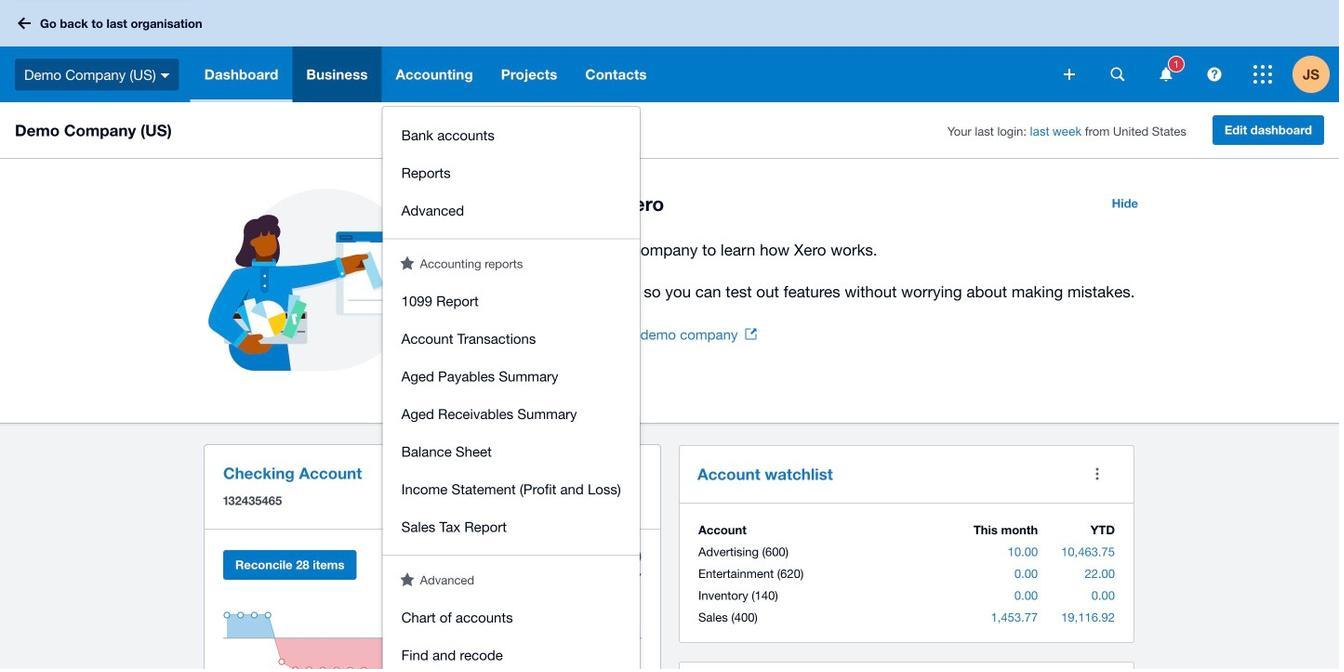 Task type: vqa. For each thing, say whether or not it's contained in the screenshot.
Intro Banner body ELEMENT
yes



Task type: describe. For each thing, give the bounding box(es) containing it.
advanced group
[[383, 590, 640, 670]]

1 svg image from the left
[[1111, 67, 1125, 81]]

intro banner body element
[[502, 237, 1149, 305]]

2 svg image from the left
[[1160, 67, 1172, 81]]

favourites image
[[400, 256, 414, 270]]

favourites image
[[400, 573, 414, 587]]



Task type: locate. For each thing, give the bounding box(es) containing it.
banner
[[0, 0, 1339, 670]]

manage menu toggle image
[[604, 469, 642, 506]]

1 horizontal spatial svg image
[[1160, 67, 1172, 81]]

group
[[383, 107, 640, 239]]

list box
[[383, 107, 640, 670]]

svg image
[[1111, 67, 1125, 81], [1160, 67, 1172, 81]]

svg image
[[18, 17, 31, 29], [1254, 65, 1272, 84], [1207, 67, 1221, 81], [1064, 69, 1075, 80], [161, 73, 170, 78]]

0 horizontal spatial svg image
[[1111, 67, 1125, 81]]

reports group
[[383, 273, 640, 555]]



